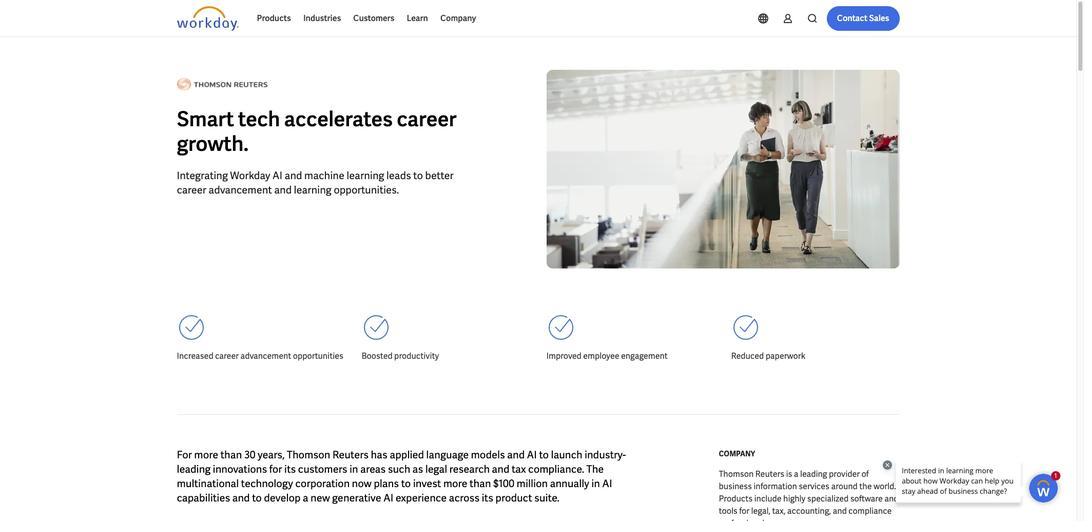 Task type: locate. For each thing, give the bounding box(es) containing it.
products
[[257, 13, 291, 24], [719, 494, 753, 504]]

advancement
[[209, 183, 272, 197], [241, 351, 291, 362]]

thomson reuters is a leading provider of business information services around the world. products include highly specialized software and tools for legal, tax, accounting, and compliance professionals.
[[719, 469, 899, 521]]

learning
[[347, 169, 385, 182], [294, 183, 332, 197]]

to
[[414, 169, 423, 182], [539, 448, 549, 462], [401, 477, 411, 491], [252, 492, 262, 505]]

1 vertical spatial for
[[740, 506, 750, 517]]

its down $100
[[482, 492, 494, 505]]

compliance.
[[529, 463, 585, 476]]

reuters
[[333, 448, 369, 462], [756, 469, 785, 480]]

career
[[397, 106, 457, 133], [177, 183, 207, 197], [215, 351, 239, 362]]

1 horizontal spatial than
[[470, 477, 491, 491]]

1 vertical spatial than
[[470, 477, 491, 491]]

0 vertical spatial career
[[397, 106, 457, 133]]

around
[[832, 481, 858, 492]]

1 vertical spatial products
[[719, 494, 753, 504]]

2 horizontal spatial career
[[397, 106, 457, 133]]

0 vertical spatial advancement
[[209, 183, 272, 197]]

customers
[[298, 463, 348, 476]]

2 vertical spatial career
[[215, 351, 239, 362]]

leading up services
[[801, 469, 828, 480]]

1 horizontal spatial reuters
[[756, 469, 785, 480]]

to up compliance.
[[539, 448, 549, 462]]

for
[[269, 463, 282, 476], [740, 506, 750, 517]]

leading inside thomson reuters is a leading provider of business information services around the world. products include highly specialized software and tools for legal, tax, accounting, and compliance professionals.
[[801, 469, 828, 480]]

1 vertical spatial in
[[592, 477, 600, 491]]

contact
[[838, 13, 868, 24]]

its down years,
[[284, 463, 296, 476]]

for more than 30 years, thomson reuters has applied language models and ai to launch industry- leading innovations for its customers in areas such as legal research and tax compliance. the multinational technology corporation now plans to invest more than $100 million annually in ai capabilities and to develop a new generative ai experience across its product suite.
[[177, 448, 626, 505]]

workday
[[230, 169, 270, 182]]

1 vertical spatial thomson
[[719, 469, 754, 480]]

leading down for
[[177, 463, 211, 476]]

more up the across
[[444, 477, 468, 491]]

0 horizontal spatial career
[[177, 183, 207, 197]]

1 vertical spatial more
[[444, 477, 468, 491]]

0 vertical spatial products
[[257, 13, 291, 24]]

0 horizontal spatial for
[[269, 463, 282, 476]]

than
[[221, 448, 242, 462], [470, 477, 491, 491]]

1 horizontal spatial career
[[215, 351, 239, 362]]

to right leads
[[414, 169, 423, 182]]

language
[[427, 448, 469, 462]]

more
[[194, 448, 218, 462], [444, 477, 468, 491]]

and
[[285, 169, 302, 182], [274, 183, 292, 197], [508, 448, 525, 462], [492, 463, 510, 476], [232, 492, 250, 505], [885, 494, 899, 504], [833, 506, 847, 517]]

areas
[[361, 463, 386, 476]]

0 vertical spatial for
[[269, 463, 282, 476]]

legal
[[426, 463, 447, 476]]

1 vertical spatial reuters
[[756, 469, 785, 480]]

1 vertical spatial career
[[177, 183, 207, 197]]

better
[[425, 169, 454, 182]]

1 horizontal spatial for
[[740, 506, 750, 517]]

suite.
[[535, 492, 560, 505]]

0 vertical spatial reuters
[[333, 448, 369, 462]]

0 vertical spatial than
[[221, 448, 242, 462]]

a inside thomson reuters is a leading provider of business information services around the world. products include highly specialized software and tools for legal, tax, accounting, and compliance professionals.
[[795, 469, 799, 480]]

more right for
[[194, 448, 218, 462]]

thomson reuters holdings inc. image
[[177, 70, 267, 99]]

a inside for more than 30 years, thomson reuters has applied language models and ai to launch industry- leading innovations for its customers in areas such as legal research and tax compliance. the multinational technology corporation now plans to invest more than $100 million annually in ai capabilities and to develop a new generative ai experience across its product suite.
[[303, 492, 309, 505]]

for down years,
[[269, 463, 282, 476]]

world.
[[874, 481, 897, 492]]

0 horizontal spatial products
[[257, 13, 291, 24]]

learning down machine
[[294, 183, 332, 197]]

company
[[719, 449, 756, 459]]

professionals.
[[719, 518, 771, 521]]

in up now on the bottom left of page
[[350, 463, 358, 476]]

1 horizontal spatial learning
[[347, 169, 385, 182]]

thomson up business at the right of the page
[[719, 469, 754, 480]]

1 vertical spatial its
[[482, 492, 494, 505]]

of
[[862, 469, 870, 480]]

thomson inside for more than 30 years, thomson reuters has applied language models and ai to launch industry- leading innovations for its customers in areas such as legal research and tax compliance. the multinational technology corporation now plans to invest more than $100 million annually in ai capabilities and to develop a new generative ai experience across its product suite.
[[287, 448, 331, 462]]

0 horizontal spatial reuters
[[333, 448, 369, 462]]

contact sales
[[838, 13, 890, 24]]

a right is
[[795, 469, 799, 480]]

0 vertical spatial a
[[795, 469, 799, 480]]

0 horizontal spatial a
[[303, 492, 309, 505]]

as
[[413, 463, 423, 476]]

than down research on the left of the page
[[470, 477, 491, 491]]

ai right workday
[[273, 169, 283, 182]]

paperwork
[[766, 351, 806, 362]]

reuters inside thomson reuters is a leading provider of business information services around the world. products include highly specialized software and tools for legal, tax, accounting, and compliance professionals.
[[756, 469, 785, 480]]

thomson
[[287, 448, 331, 462], [719, 469, 754, 480]]

0 horizontal spatial in
[[350, 463, 358, 476]]

leading inside for more than 30 years, thomson reuters has applied language models and ai to launch industry- leading innovations for its customers in areas such as legal research and tax compliance. the multinational technology corporation now plans to invest more than $100 million annually in ai capabilities and to develop a new generative ai experience across its product suite.
[[177, 463, 211, 476]]

0 vertical spatial its
[[284, 463, 296, 476]]

0 horizontal spatial leading
[[177, 463, 211, 476]]

annually
[[550, 477, 590, 491]]

reuters inside for more than 30 years, thomson reuters has applied language models and ai to launch industry- leading innovations for its customers in areas such as legal research and tax compliance. the multinational technology corporation now plans to invest more than $100 million annually in ai capabilities and to develop a new generative ai experience across its product suite.
[[333, 448, 369, 462]]

1 horizontal spatial its
[[482, 492, 494, 505]]

ai inside integrating workday ai and machine learning leads to better career advancement and learning opportunities.
[[273, 169, 283, 182]]

0 horizontal spatial thomson
[[287, 448, 331, 462]]

software
[[851, 494, 883, 504]]

develop
[[264, 492, 301, 505]]

$100
[[494, 477, 515, 491]]

reduced
[[732, 351, 765, 362]]

in down the
[[592, 477, 600, 491]]

career inside smart tech accelerates career growth.
[[397, 106, 457, 133]]

reuters up information
[[756, 469, 785, 480]]

0 horizontal spatial more
[[194, 448, 218, 462]]

0 vertical spatial thomson
[[287, 448, 331, 462]]

a left new
[[303, 492, 309, 505]]

than up innovations
[[221, 448, 242, 462]]

leading
[[177, 463, 211, 476], [801, 469, 828, 480]]

0 vertical spatial in
[[350, 463, 358, 476]]

customers button
[[347, 6, 401, 31]]

1 horizontal spatial leading
[[801, 469, 828, 480]]

industries button
[[297, 6, 347, 31]]

products down business at the right of the page
[[719, 494, 753, 504]]

1 horizontal spatial more
[[444, 477, 468, 491]]

its
[[284, 463, 296, 476], [482, 492, 494, 505]]

learning up opportunities.
[[347, 169, 385, 182]]

thomson inside thomson reuters is a leading provider of business information services around the world. products include highly specialized software and tools for legal, tax, accounting, and compliance professionals.
[[719, 469, 754, 480]]

compliance
[[849, 506, 892, 517]]

0 vertical spatial more
[[194, 448, 218, 462]]

products left industries
[[257, 13, 291, 24]]

in
[[350, 463, 358, 476], [592, 477, 600, 491]]

smart
[[177, 106, 234, 133]]

reduced paperwork
[[732, 351, 806, 362]]

1 horizontal spatial thomson
[[719, 469, 754, 480]]

1 horizontal spatial a
[[795, 469, 799, 480]]

1 horizontal spatial products
[[719, 494, 753, 504]]

a
[[795, 469, 799, 480], [303, 492, 309, 505]]

1 vertical spatial advancement
[[241, 351, 291, 362]]

productivity
[[395, 351, 439, 362]]

ai
[[273, 169, 283, 182], [527, 448, 537, 462], [603, 477, 613, 491], [384, 492, 394, 505]]

thomson up customers
[[287, 448, 331, 462]]

improved
[[547, 351, 582, 362]]

0 horizontal spatial learning
[[294, 183, 332, 197]]

invest
[[413, 477, 441, 491]]

improved employee engagement
[[547, 351, 668, 362]]

1 vertical spatial a
[[303, 492, 309, 505]]

company
[[441, 13, 476, 24]]

for up the 'professionals.'
[[740, 506, 750, 517]]

products inside dropdown button
[[257, 13, 291, 24]]

reuters up areas
[[333, 448, 369, 462]]

company button
[[435, 6, 483, 31]]



Task type: describe. For each thing, give the bounding box(es) containing it.
contact sales link
[[827, 6, 900, 31]]

go to the homepage image
[[177, 6, 239, 31]]

business
[[719, 481, 752, 492]]

experience
[[396, 492, 447, 505]]

to down "such"
[[401, 477, 411, 491]]

research
[[450, 463, 490, 476]]

now
[[352, 477, 372, 491]]

industry-
[[585, 448, 626, 462]]

increased career advancement opportunities
[[177, 351, 344, 362]]

opportunities.
[[334, 183, 399, 197]]

to down technology
[[252, 492, 262, 505]]

30
[[244, 448, 256, 462]]

highly
[[784, 494, 806, 504]]

1 horizontal spatial in
[[592, 477, 600, 491]]

innovations
[[213, 463, 267, 476]]

tools
[[719, 506, 738, 517]]

ai down the
[[603, 477, 613, 491]]

plans
[[374, 477, 399, 491]]

services
[[799, 481, 830, 492]]

models
[[471, 448, 505, 462]]

launch
[[551, 448, 583, 462]]

industries
[[304, 13, 341, 24]]

tax,
[[773, 506, 786, 517]]

include
[[755, 494, 782, 504]]

integrating
[[177, 169, 228, 182]]

specialized
[[808, 494, 849, 504]]

legal,
[[752, 506, 771, 517]]

customers
[[354, 13, 395, 24]]

machine
[[305, 169, 345, 182]]

tax
[[512, 463, 526, 476]]

learn
[[407, 13, 428, 24]]

has
[[371, 448, 388, 462]]

learn button
[[401, 6, 435, 31]]

product
[[496, 492, 533, 505]]

0 horizontal spatial than
[[221, 448, 242, 462]]

to inside integrating workday ai and machine learning leads to better career advancement and learning opportunities.
[[414, 169, 423, 182]]

million
[[517, 477, 548, 491]]

provider
[[830, 469, 860, 480]]

opportunities
[[293, 351, 344, 362]]

increased
[[177, 351, 214, 362]]

career inside integrating workday ai and machine learning leads to better career advancement and learning opportunities.
[[177, 183, 207, 197]]

for inside thomson reuters is a leading provider of business information services around the world. products include highly specialized software and tools for legal, tax, accounting, and compliance professionals.
[[740, 506, 750, 517]]

boosted productivity
[[362, 351, 439, 362]]

0 horizontal spatial its
[[284, 463, 296, 476]]

ai down plans
[[384, 492, 394, 505]]

such
[[388, 463, 411, 476]]

generative
[[332, 492, 382, 505]]

across
[[449, 492, 480, 505]]

for inside for more than 30 years, thomson reuters has applied language models and ai to launch industry- leading innovations for its customers in areas such as legal research and tax compliance. the multinational technology corporation now plans to invest more than $100 million annually in ai capabilities and to develop a new generative ai experience across its product suite.
[[269, 463, 282, 476]]

years,
[[258, 448, 285, 462]]

1 vertical spatial learning
[[294, 183, 332, 197]]

is
[[787, 469, 793, 480]]

capabilities
[[177, 492, 230, 505]]

tech
[[238, 106, 280, 133]]

technology
[[241, 477, 293, 491]]

the
[[587, 463, 604, 476]]

multinational
[[177, 477, 239, 491]]

for
[[177, 448, 192, 462]]

leads
[[387, 169, 411, 182]]

new
[[311, 492, 330, 505]]

accelerates
[[284, 106, 393, 133]]

corporation
[[296, 477, 350, 491]]

growth.
[[177, 130, 249, 157]]

information
[[754, 481, 798, 492]]

sales
[[870, 13, 890, 24]]

smart tech accelerates career growth.
[[177, 106, 457, 157]]

engagement
[[622, 351, 668, 362]]

0 vertical spatial learning
[[347, 169, 385, 182]]

applied
[[390, 448, 424, 462]]

integrating workday ai and machine learning leads to better career advancement and learning opportunities.
[[177, 169, 454, 197]]

accounting,
[[788, 506, 832, 517]]

products inside thomson reuters is a leading provider of business information services around the world. products include highly specialized software and tools for legal, tax, accounting, and compliance professionals.
[[719, 494, 753, 504]]

advancement inside integrating workday ai and machine learning leads to better career advancement and learning opportunities.
[[209, 183, 272, 197]]

ai up compliance.
[[527, 448, 537, 462]]

products button
[[251, 6, 297, 31]]

boosted
[[362, 351, 393, 362]]

the
[[860, 481, 872, 492]]

employee
[[584, 351, 620, 362]]



Task type: vqa. For each thing, say whether or not it's contained in the screenshot.
Principles
no



